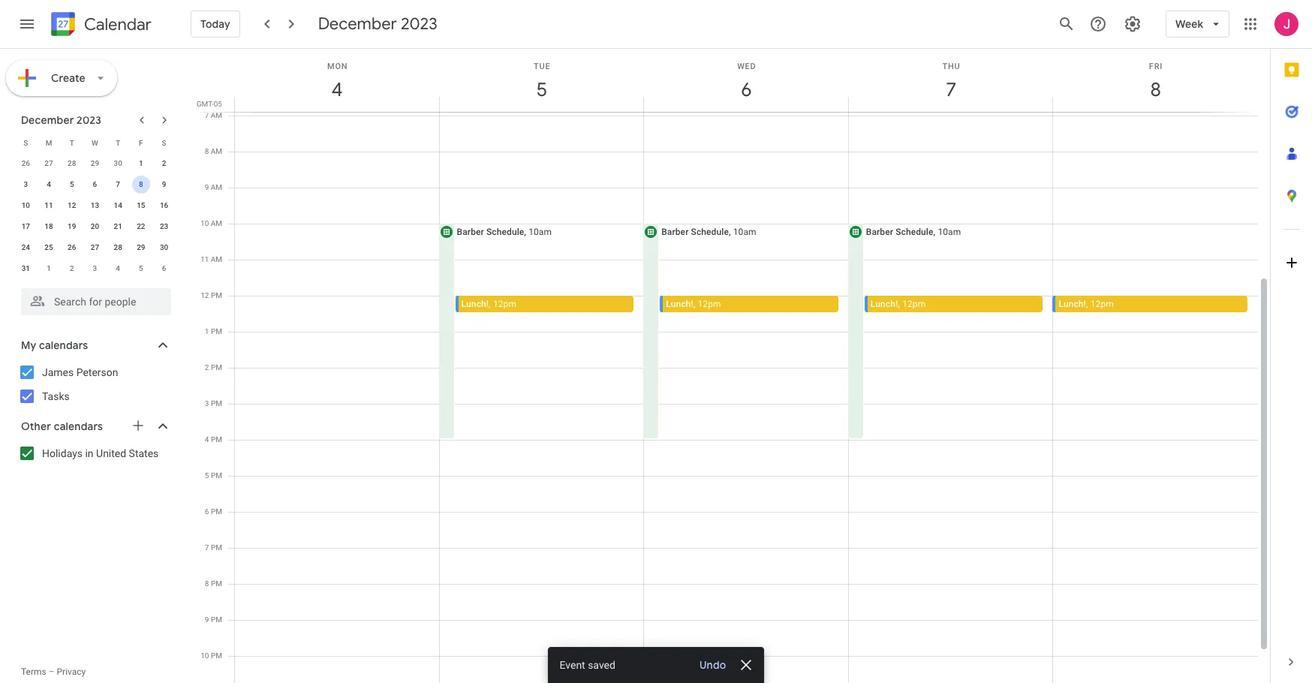 Task type: vqa. For each thing, say whether or not it's contained in the screenshot.
the left Month
no



Task type: describe. For each thing, give the bounding box(es) containing it.
31
[[22, 264, 30, 273]]

3 for january 3 element
[[93, 264, 97, 273]]

1 s from the left
[[24, 139, 28, 147]]

pm for 4 pm
[[211, 436, 222, 444]]

calendar element
[[48, 9, 152, 42]]

other calendars
[[21, 420, 103, 433]]

4 column header
[[234, 49, 440, 112]]

create button
[[6, 60, 117, 96]]

13
[[91, 201, 99, 210]]

28 for 28 element
[[114, 243, 122, 252]]

17
[[22, 222, 30, 231]]

7 for 7
[[116, 180, 120, 189]]

5 link
[[525, 73, 560, 107]]

0 horizontal spatial december
[[21, 113, 74, 127]]

calendar
[[84, 14, 152, 35]]

my calendars
[[21, 339, 88, 352]]

week button
[[1167, 6, 1230, 42]]

–
[[49, 667, 55, 678]]

4 pm
[[205, 436, 222, 444]]

2 schedule from the left
[[691, 227, 729, 237]]

19
[[68, 222, 76, 231]]

1 barber schedule , 10am from the left
[[457, 227, 552, 237]]

row containing 31
[[14, 258, 176, 279]]

1 lunch! from the left
[[462, 299, 489, 309]]

30 for 30 element
[[160, 243, 168, 252]]

12 for 12
[[68, 201, 76, 210]]

05
[[214, 100, 222, 108]]

undo button
[[694, 658, 733, 673]]

4 inside mon 4
[[331, 77, 342, 102]]

29 for 29 "element"
[[137, 243, 145, 252]]

pm for 3 pm
[[211, 400, 222, 408]]

2 for 2 pm
[[205, 364, 209, 372]]

january 3 element
[[86, 260, 104, 278]]

4 down november 27 element
[[47, 180, 51, 189]]

21
[[114, 222, 122, 231]]

3 barber schedule , 10am from the left
[[867, 227, 962, 237]]

other
[[21, 420, 51, 433]]

december 2023 grid
[[14, 132, 176, 279]]

30 for november 30 element
[[114, 159, 122, 168]]

8 for 8 pm
[[205, 580, 209, 588]]

calendar heading
[[81, 14, 152, 35]]

14
[[114, 201, 122, 210]]

tue 5
[[534, 62, 551, 102]]

23 element
[[155, 218, 173, 236]]

1 lunch! , 12pm from the left
[[462, 299, 517, 309]]

24 element
[[17, 239, 35, 257]]

3 lunch! , 12pm from the left
[[871, 299, 926, 309]]

15
[[137, 201, 145, 210]]

8 pm
[[205, 580, 222, 588]]

15 element
[[132, 197, 150, 215]]

2 barber from the left
[[662, 227, 689, 237]]

terms – privacy
[[21, 667, 86, 678]]

january 2 element
[[63, 260, 81, 278]]

27 for november 27 element
[[45, 159, 53, 168]]

10 for 10 pm
[[201, 652, 209, 660]]

terms
[[21, 667, 46, 678]]

fri 8
[[1150, 62, 1164, 102]]

6 column header
[[644, 49, 849, 112]]

row containing s
[[14, 132, 176, 153]]

14 element
[[109, 197, 127, 215]]

10 am
[[201, 219, 222, 228]]

9 for 9
[[162, 180, 166, 189]]

26 for 26 element
[[68, 243, 76, 252]]

m
[[46, 139, 52, 147]]

2 12pm from the left
[[698, 299, 722, 309]]

6 link
[[730, 73, 764, 107]]

thu 7
[[943, 62, 961, 102]]

row containing 10
[[14, 195, 176, 216]]

holidays in united states
[[42, 448, 159, 460]]

13 element
[[86, 197, 104, 215]]

am for 9 am
[[211, 183, 222, 192]]

11 for 11 am
[[201, 255, 209, 264]]

james
[[42, 367, 74, 379]]

wed
[[738, 62, 757, 71]]

29 for november 29 element
[[91, 159, 99, 168]]

16
[[160, 201, 168, 210]]

january 5 element
[[132, 260, 150, 278]]

today
[[201, 17, 230, 31]]

5 down 4 pm
[[205, 472, 209, 480]]

16 element
[[155, 197, 173, 215]]

27 element
[[86, 239, 104, 257]]

9 am
[[205, 183, 222, 192]]

event saved
[[560, 660, 616, 672]]

main drawer image
[[18, 15, 36, 33]]

1 pm
[[205, 327, 222, 336]]

row containing 24
[[14, 237, 176, 258]]

november 29 element
[[86, 155, 104, 173]]

20 element
[[86, 218, 104, 236]]

peterson
[[76, 367, 118, 379]]

calendars for my calendars
[[39, 339, 88, 352]]

7 column header
[[849, 49, 1054, 112]]

23
[[160, 222, 168, 231]]

am for 11 am
[[211, 255, 222, 264]]

3 for 3 pm
[[205, 400, 209, 408]]

wed 6
[[738, 62, 757, 102]]

10 for 10 am
[[201, 219, 209, 228]]

2 t from the left
[[116, 139, 120, 147]]

8 for 8 am
[[205, 147, 209, 155]]

3 schedule from the left
[[896, 227, 934, 237]]

3 lunch! from the left
[[871, 299, 899, 309]]

united
[[96, 448, 126, 460]]

am for 10 am
[[211, 219, 222, 228]]

6 inside wed 6
[[741, 77, 751, 102]]

2 s from the left
[[162, 139, 166, 147]]

1 horizontal spatial 1
[[139, 159, 143, 168]]

tue
[[534, 62, 551, 71]]

27 for 27 element
[[91, 243, 99, 252]]

9 for 9 am
[[205, 183, 209, 192]]

18
[[45, 222, 53, 231]]

other calendars button
[[3, 415, 186, 439]]

pm for 12 pm
[[211, 291, 222, 300]]

0 vertical spatial december
[[318, 14, 397, 35]]

7 am
[[205, 111, 222, 119]]

7 link
[[934, 73, 969, 107]]

19 element
[[63, 218, 81, 236]]

my
[[21, 339, 36, 352]]

support image
[[1090, 15, 1108, 33]]

0 horizontal spatial 3
[[24, 180, 28, 189]]

8 cell
[[130, 174, 153, 195]]

january 6 element
[[155, 260, 173, 278]]

8 am
[[205, 147, 222, 155]]

3 pm
[[205, 400, 222, 408]]

10 element
[[17, 197, 35, 215]]

2 lunch! , 12pm from the left
[[666, 299, 722, 309]]

today button
[[191, 6, 240, 42]]

tasks
[[42, 391, 70, 403]]

25 element
[[40, 239, 58, 257]]

24
[[22, 243, 30, 252]]

6 pm
[[205, 508, 222, 516]]

grid containing 4
[[192, 49, 1271, 684]]

1 vertical spatial december 2023
[[21, 113, 101, 127]]

james peterson
[[42, 367, 118, 379]]

pm for 9 pm
[[211, 616, 222, 624]]



Task type: locate. For each thing, give the bounding box(es) containing it.
am for 7 am
[[211, 111, 222, 119]]

0 vertical spatial 29
[[91, 159, 99, 168]]

november 28 element
[[63, 155, 81, 173]]

1 barber from the left
[[457, 227, 484, 237]]

2 lunch! from the left
[[666, 299, 694, 309]]

january 4 element
[[109, 260, 127, 278]]

0 vertical spatial 11
[[45, 201, 53, 210]]

2 vertical spatial 1
[[205, 327, 209, 336]]

2 pm from the top
[[211, 327, 222, 336]]

pm for 2 pm
[[211, 364, 222, 372]]

pm
[[211, 291, 222, 300], [211, 327, 222, 336], [211, 364, 222, 372], [211, 400, 222, 408], [211, 436, 222, 444], [211, 472, 222, 480], [211, 508, 222, 516], [211, 544, 222, 552], [211, 580, 222, 588], [211, 616, 222, 624], [211, 652, 222, 660]]

22
[[137, 222, 145, 231]]

calendars for other calendars
[[54, 420, 103, 433]]

8 down fri
[[1150, 77, 1161, 102]]

29 down the 22 'element'
[[137, 243, 145, 252]]

calendars
[[39, 339, 88, 352], [54, 420, 103, 433]]

3 down november 26 'element'
[[24, 180, 28, 189]]

0 horizontal spatial 2023
[[77, 113, 101, 127]]

1 schedule from the left
[[487, 227, 525, 237]]

row down "w"
[[14, 153, 176, 174]]

november 30 element
[[109, 155, 127, 173]]

1 vertical spatial 2023
[[77, 113, 101, 127]]

8 column header
[[1053, 49, 1259, 112]]

8 inside fri 8
[[1150, 77, 1161, 102]]

29 element
[[132, 239, 150, 257]]

9 for 9 pm
[[205, 616, 209, 624]]

grid
[[192, 49, 1271, 684]]

am down 05
[[211, 111, 222, 119]]

1 down f
[[139, 159, 143, 168]]

row containing 3
[[14, 174, 176, 195]]

t up november 28 element
[[70, 139, 74, 147]]

7 down november 30 element
[[116, 180, 120, 189]]

pm down 7 pm
[[211, 580, 222, 588]]

2 barber schedule , 10am from the left
[[662, 227, 757, 237]]

7 down gmt- on the top of the page
[[205, 111, 209, 119]]

1 vertical spatial 27
[[91, 243, 99, 252]]

9 pm
[[205, 616, 222, 624]]

12 up the 19
[[68, 201, 76, 210]]

10 down 9 pm
[[201, 652, 209, 660]]

1 vertical spatial 3
[[93, 264, 97, 273]]

pm up 4 pm
[[211, 400, 222, 408]]

1 10am from the left
[[529, 227, 552, 237]]

1 vertical spatial calendars
[[54, 420, 103, 433]]

1 horizontal spatial 28
[[114, 243, 122, 252]]

2
[[162, 159, 166, 168], [70, 264, 74, 273], [205, 364, 209, 372]]

28 for november 28 element
[[68, 159, 76, 168]]

week
[[1176, 17, 1204, 31]]

11 pm from the top
[[211, 652, 222, 660]]

barber
[[457, 227, 484, 237], [662, 227, 689, 237], [867, 227, 894, 237]]

create
[[51, 71, 86, 85]]

pm up '1 pm' in the top left of the page
[[211, 291, 222, 300]]

Search for people text field
[[30, 288, 162, 315]]

12 for 12 pm
[[201, 291, 209, 300]]

january 1 element
[[40, 260, 58, 278]]

0 vertical spatial 2023
[[401, 14, 438, 35]]

4 lunch! , 12pm from the left
[[1059, 299, 1115, 309]]

december up m
[[21, 113, 74, 127]]

2 am from the top
[[211, 147, 222, 155]]

0 horizontal spatial december 2023
[[21, 113, 101, 127]]

0 horizontal spatial 28
[[68, 159, 76, 168]]

1 for 1 pm
[[205, 327, 209, 336]]

thu
[[943, 62, 961, 71]]

1 vertical spatial 1
[[47, 264, 51, 273]]

7 inside row group
[[116, 180, 120, 189]]

12 pm
[[201, 291, 222, 300]]

29
[[91, 159, 99, 168], [137, 243, 145, 252]]

gmt-05
[[197, 100, 222, 108]]

pm for 1 pm
[[211, 327, 222, 336]]

0 vertical spatial 30
[[114, 159, 122, 168]]

settings menu image
[[1125, 15, 1143, 33]]

12 inside row group
[[68, 201, 76, 210]]

20
[[91, 222, 99, 231]]

10 up 17
[[22, 201, 30, 210]]

1 horizontal spatial 26
[[68, 243, 76, 252]]

1 row from the top
[[14, 132, 176, 153]]

1 horizontal spatial 10am
[[734, 227, 757, 237]]

row up 20
[[14, 195, 176, 216]]

am up the 9 am
[[211, 147, 222, 155]]

pm for 6 pm
[[211, 508, 222, 516]]

1 vertical spatial 30
[[160, 243, 168, 252]]

2 up "3 pm"
[[205, 364, 209, 372]]

row up 27 element
[[14, 216, 176, 237]]

4 up "5 pm"
[[205, 436, 209, 444]]

1 vertical spatial december
[[21, 113, 74, 127]]

30
[[114, 159, 122, 168], [160, 243, 168, 252]]

0 vertical spatial 1
[[139, 159, 143, 168]]

0 horizontal spatial 11
[[45, 201, 53, 210]]

2 row from the top
[[14, 153, 176, 174]]

8 inside cell
[[139, 180, 143, 189]]

10 up 11 am
[[201, 219, 209, 228]]

0 horizontal spatial schedule
[[487, 227, 525, 237]]

27 down m
[[45, 159, 53, 168]]

tab list
[[1272, 49, 1313, 641]]

9 up 16 in the left of the page
[[162, 180, 166, 189]]

9 up 10 am at the left top of the page
[[205, 183, 209, 192]]

t up november 30 element
[[116, 139, 120, 147]]

7 pm
[[205, 544, 222, 552]]

17 element
[[17, 218, 35, 236]]

pm up 7 pm
[[211, 508, 222, 516]]

1 horizontal spatial 12
[[201, 291, 209, 300]]

1 vertical spatial 2
[[70, 264, 74, 273]]

privacy link
[[57, 667, 86, 678]]

30 right november 29 element
[[114, 159, 122, 168]]

1 vertical spatial 10
[[201, 219, 209, 228]]

12pm
[[493, 299, 517, 309], [698, 299, 722, 309], [903, 299, 926, 309], [1091, 299, 1115, 309]]

21 element
[[109, 218, 127, 236]]

pm for 5 pm
[[211, 472, 222, 480]]

22 element
[[132, 218, 150, 236]]

2 up 16 in the left of the page
[[162, 159, 166, 168]]

2 horizontal spatial schedule
[[896, 227, 934, 237]]

calendars up in
[[54, 420, 103, 433]]

s up november 26 'element'
[[24, 139, 28, 147]]

5 pm
[[205, 472, 222, 480]]

28 element
[[109, 239, 127, 257]]

privacy
[[57, 667, 86, 678]]

5 column header
[[439, 49, 645, 112]]

11 inside december 2023 grid
[[45, 201, 53, 210]]

fri
[[1150, 62, 1164, 71]]

0 vertical spatial 26
[[22, 159, 30, 168]]

pm down 9 pm
[[211, 652, 222, 660]]

12 element
[[63, 197, 81, 215]]

row containing 17
[[14, 216, 176, 237]]

4 lunch! from the left
[[1059, 299, 1087, 309]]

9 up 10 pm
[[205, 616, 209, 624]]

18 element
[[40, 218, 58, 236]]

10 for 10
[[22, 201, 30, 210]]

12
[[68, 201, 76, 210], [201, 291, 209, 300]]

9
[[162, 180, 166, 189], [205, 183, 209, 192], [205, 616, 209, 624]]

1 down '12 pm'
[[205, 327, 209, 336]]

3 10am from the left
[[938, 227, 962, 237]]

7 inside thu 7
[[945, 77, 956, 102]]

1 horizontal spatial december 2023
[[318, 14, 438, 35]]

barber schedule , 10am
[[457, 227, 552, 237], [662, 227, 757, 237], [867, 227, 962, 237]]

0 vertical spatial 3
[[24, 180, 28, 189]]

26 for november 26 'element'
[[22, 159, 30, 168]]

11 for 11
[[45, 201, 53, 210]]

0 vertical spatial december 2023
[[318, 14, 438, 35]]

add other calendars image
[[131, 418, 146, 433]]

0 horizontal spatial barber schedule , 10am
[[457, 227, 552, 237]]

pm for 7 pm
[[211, 544, 222, 552]]

4
[[331, 77, 342, 102], [47, 180, 51, 189], [116, 264, 120, 273], [205, 436, 209, 444]]

terms link
[[21, 667, 46, 678]]

9 pm from the top
[[211, 580, 222, 588]]

7 for 7 pm
[[205, 544, 209, 552]]

11 up 18
[[45, 201, 53, 210]]

0 horizontal spatial 30
[[114, 159, 122, 168]]

am down the 9 am
[[211, 219, 222, 228]]

0 vertical spatial 10
[[22, 201, 30, 210]]

s right f
[[162, 139, 166, 147]]

1 down 25 element
[[47, 264, 51, 273]]

row down 20 element
[[14, 237, 176, 258]]

28 left november 29 element
[[68, 159, 76, 168]]

2 horizontal spatial 3
[[205, 400, 209, 408]]

5 inside tue 5
[[536, 77, 547, 102]]

holidays
[[42, 448, 83, 460]]

lunch!
[[462, 299, 489, 309], [666, 299, 694, 309], [871, 299, 899, 309], [1059, 299, 1087, 309]]

december up mon on the left top of the page
[[318, 14, 397, 35]]

2 horizontal spatial 10am
[[938, 227, 962, 237]]

1 horizontal spatial december
[[318, 14, 397, 35]]

1 horizontal spatial barber
[[662, 227, 689, 237]]

11 down 10 am at the left top of the page
[[201, 255, 209, 264]]

mon
[[327, 62, 348, 71]]

f
[[139, 139, 143, 147]]

row down 27 element
[[14, 258, 176, 279]]

2 for january 2 element at the top of page
[[70, 264, 74, 273]]

0 vertical spatial calendars
[[39, 339, 88, 352]]

,
[[525, 227, 527, 237], [729, 227, 731, 237], [934, 227, 936, 237], [489, 299, 491, 309], [694, 299, 696, 309], [899, 299, 901, 309], [1087, 299, 1089, 309]]

26
[[22, 159, 30, 168], [68, 243, 76, 252]]

1 12pm from the left
[[493, 299, 517, 309]]

saved
[[589, 660, 616, 672]]

29 inside "element"
[[137, 243, 145, 252]]

0 vertical spatial 2
[[162, 159, 166, 168]]

4 row from the top
[[14, 195, 176, 216]]

None search field
[[0, 282, 186, 315]]

3 pm from the top
[[211, 364, 222, 372]]

pm for 10 pm
[[211, 652, 222, 660]]

5
[[536, 77, 547, 102], [70, 180, 74, 189], [139, 264, 143, 273], [205, 472, 209, 480]]

7 down 6 pm
[[205, 544, 209, 552]]

3 row from the top
[[14, 174, 176, 195]]

am for 8 am
[[211, 147, 222, 155]]

2 vertical spatial 2
[[205, 364, 209, 372]]

7 for 7 am
[[205, 111, 209, 119]]

pm for 8 pm
[[211, 580, 222, 588]]

27
[[45, 159, 53, 168], [91, 243, 99, 252]]

pm up "5 pm"
[[211, 436, 222, 444]]

10 inside 10 element
[[22, 201, 30, 210]]

row group
[[14, 153, 176, 279]]

0 horizontal spatial 10am
[[529, 227, 552, 237]]

0 horizontal spatial 26
[[22, 159, 30, 168]]

event
[[560, 660, 586, 672]]

0 horizontal spatial t
[[70, 139, 74, 147]]

november 26 element
[[17, 155, 35, 173]]

1 for january 1 element
[[47, 264, 51, 273]]

my calendars button
[[3, 334, 186, 358]]

am down "8 am"
[[211, 183, 222, 192]]

6 up 7 pm
[[205, 508, 209, 516]]

row up 13
[[14, 174, 176, 195]]

0 horizontal spatial 2
[[70, 264, 74, 273]]

1 horizontal spatial s
[[162, 139, 166, 147]]

december 2023 up mon on the left top of the page
[[318, 14, 438, 35]]

0 vertical spatial 12
[[68, 201, 76, 210]]

calendars up james
[[39, 339, 88, 352]]

6 down 30 element
[[162, 264, 166, 273]]

0 vertical spatial 27
[[45, 159, 53, 168]]

am up '12 pm'
[[211, 255, 222, 264]]

7 row from the top
[[14, 258, 176, 279]]

4 down mon on the left top of the page
[[331, 77, 342, 102]]

december 2023
[[318, 14, 438, 35], [21, 113, 101, 127]]

in
[[85, 448, 94, 460]]

pm up "3 pm"
[[211, 364, 222, 372]]

1 t from the left
[[70, 139, 74, 147]]

26 left november 27 element
[[22, 159, 30, 168]]

7 down thu
[[945, 77, 956, 102]]

row
[[14, 132, 176, 153], [14, 153, 176, 174], [14, 174, 176, 195], [14, 195, 176, 216], [14, 216, 176, 237], [14, 237, 176, 258], [14, 258, 176, 279]]

11
[[45, 201, 53, 210], [201, 255, 209, 264]]

8 pm from the top
[[211, 544, 222, 552]]

6 down november 29 element
[[93, 180, 97, 189]]

11 element
[[40, 197, 58, 215]]

3 12pm from the left
[[903, 299, 926, 309]]

november 27 element
[[40, 155, 58, 173]]

1 vertical spatial 28
[[114, 243, 122, 252]]

8 down 7 am
[[205, 147, 209, 155]]

5 down tue
[[536, 77, 547, 102]]

5 row from the top
[[14, 216, 176, 237]]

30 down 23 element
[[160, 243, 168, 252]]

6 row from the top
[[14, 237, 176, 258]]

2 horizontal spatial 1
[[205, 327, 209, 336]]

4 inside january 4 element
[[116, 264, 120, 273]]

6
[[741, 77, 751, 102], [93, 180, 97, 189], [162, 264, 166, 273], [205, 508, 209, 516]]

28 down 21 element
[[114, 243, 122, 252]]

0 horizontal spatial 12
[[68, 201, 76, 210]]

27 down 20 element
[[91, 243, 99, 252]]

10
[[22, 201, 30, 210], [201, 219, 209, 228], [201, 652, 209, 660]]

2 horizontal spatial barber
[[867, 227, 894, 237]]

12 down 11 am
[[201, 291, 209, 300]]

6 down wed in the right of the page
[[741, 77, 751, 102]]

0 vertical spatial 28
[[68, 159, 76, 168]]

0 horizontal spatial barber
[[457, 227, 484, 237]]

pm down 4 pm
[[211, 472, 222, 480]]

december 2023 up m
[[21, 113, 101, 127]]

26 down 19 element
[[68, 243, 76, 252]]

mon 4
[[327, 62, 348, 102]]

2 vertical spatial 3
[[205, 400, 209, 408]]

2 vertical spatial 10
[[201, 652, 209, 660]]

1
[[139, 159, 143, 168], [47, 264, 51, 273], [205, 327, 209, 336]]

2 pm
[[205, 364, 222, 372]]

31 element
[[17, 260, 35, 278]]

1 pm from the top
[[211, 291, 222, 300]]

8 up 15
[[139, 180, 143, 189]]

1 horizontal spatial 29
[[137, 243, 145, 252]]

0 horizontal spatial 27
[[45, 159, 53, 168]]

w
[[92, 139, 98, 147]]

8 down 7 pm
[[205, 580, 209, 588]]

2 horizontal spatial 2
[[205, 364, 209, 372]]

s
[[24, 139, 28, 147], [162, 139, 166, 147]]

1 horizontal spatial 30
[[160, 243, 168, 252]]

5 down november 28 element
[[70, 180, 74, 189]]

11 am
[[201, 255, 222, 264]]

1 vertical spatial 29
[[137, 243, 145, 252]]

1 vertical spatial 11
[[201, 255, 209, 264]]

8 for 8
[[139, 180, 143, 189]]

pm down 8 pm
[[211, 616, 222, 624]]

pm down 6 pm
[[211, 544, 222, 552]]

am
[[211, 111, 222, 119], [211, 147, 222, 155], [211, 183, 222, 192], [211, 219, 222, 228], [211, 255, 222, 264]]

row up november 29 element
[[14, 132, 176, 153]]

1 horizontal spatial 11
[[201, 255, 209, 264]]

undo
[[700, 659, 727, 672]]

4 pm from the top
[[211, 400, 222, 408]]

gmt-
[[197, 100, 214, 108]]

5 down 29 "element"
[[139, 264, 143, 273]]

7
[[945, 77, 956, 102], [205, 111, 209, 119], [116, 180, 120, 189], [205, 544, 209, 552]]

10 pm
[[201, 652, 222, 660]]

0 horizontal spatial 29
[[91, 159, 99, 168]]

states
[[129, 448, 159, 460]]

3 am from the top
[[211, 183, 222, 192]]

4 am from the top
[[211, 219, 222, 228]]

5 am from the top
[[211, 255, 222, 264]]

1 horizontal spatial t
[[116, 139, 120, 147]]

7 pm from the top
[[211, 508, 222, 516]]

8 link
[[1139, 73, 1174, 107]]

0 horizontal spatial s
[[24, 139, 28, 147]]

3 down 27 element
[[93, 264, 97, 273]]

row containing 26
[[14, 153, 176, 174]]

row group containing 26
[[14, 153, 176, 279]]

3
[[24, 180, 28, 189], [93, 264, 97, 273], [205, 400, 209, 408]]

4 link
[[320, 73, 355, 107]]

5 pm from the top
[[211, 436, 222, 444]]

29 down "w"
[[91, 159, 99, 168]]

1 horizontal spatial 2
[[162, 159, 166, 168]]

25
[[45, 243, 53, 252]]

4 down 28 element
[[116, 264, 120, 273]]

26 element
[[63, 239, 81, 257]]

3 up 4 pm
[[205, 400, 209, 408]]

1 horizontal spatial 3
[[93, 264, 97, 273]]

8
[[1150, 77, 1161, 102], [205, 147, 209, 155], [139, 180, 143, 189], [205, 580, 209, 588]]

2 inside grid
[[205, 364, 209, 372]]

2023
[[401, 14, 438, 35], [77, 113, 101, 127]]

4 12pm from the left
[[1091, 299, 1115, 309]]

2 down 26 element
[[70, 264, 74, 273]]

1 horizontal spatial schedule
[[691, 227, 729, 237]]

1 horizontal spatial 2023
[[401, 14, 438, 35]]

1 horizontal spatial 27
[[91, 243, 99, 252]]

1 horizontal spatial barber schedule , 10am
[[662, 227, 757, 237]]

my calendars list
[[3, 361, 186, 409]]

december
[[318, 14, 397, 35], [21, 113, 74, 127]]

3 barber from the left
[[867, 227, 894, 237]]

pm up 2 pm
[[211, 327, 222, 336]]

2 10am from the left
[[734, 227, 757, 237]]

9 inside row
[[162, 180, 166, 189]]

6 pm from the top
[[211, 472, 222, 480]]

2 horizontal spatial barber schedule , 10am
[[867, 227, 962, 237]]

10am
[[529, 227, 552, 237], [734, 227, 757, 237], [938, 227, 962, 237]]

0 horizontal spatial 1
[[47, 264, 51, 273]]

schedule
[[487, 227, 525, 237], [691, 227, 729, 237], [896, 227, 934, 237]]

1 vertical spatial 26
[[68, 243, 76, 252]]

30 element
[[155, 239, 173, 257]]

1 am from the top
[[211, 111, 222, 119]]

26 inside 'element'
[[22, 159, 30, 168]]

10 pm from the top
[[211, 616, 222, 624]]

1 vertical spatial 12
[[201, 291, 209, 300]]



